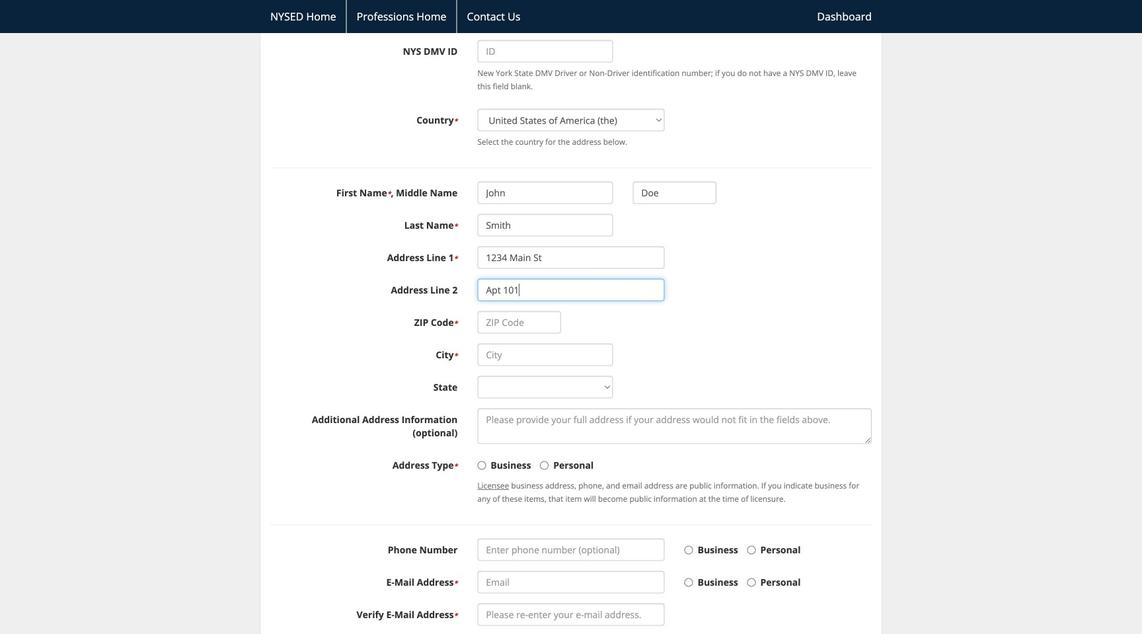 Task type: locate. For each thing, give the bounding box(es) containing it.
None radio
[[478, 461, 486, 470], [748, 546, 756, 555], [685, 578, 693, 587], [748, 578, 756, 587], [478, 461, 486, 470], [748, 546, 756, 555], [685, 578, 693, 587], [748, 578, 756, 587]]

ID text field
[[478, 40, 613, 63]]

Address Line 2 text field
[[478, 279, 665, 301]]

Last Name text field
[[478, 214, 613, 237]]

Enter phone number (optional) text field
[[478, 539, 665, 561]]

None radio
[[540, 461, 549, 470], [685, 546, 693, 555], [540, 461, 549, 470], [685, 546, 693, 555]]

Please provide your full address if your address would not fit in the fields above. text field
[[478, 408, 872, 444]]

First Name text field
[[478, 182, 613, 204]]

Please re-enter your e-mail address. text field
[[478, 604, 665, 626]]

Middle Name text field
[[633, 182, 717, 204]]



Task type: describe. For each thing, give the bounding box(es) containing it.
MM/DD/YYYY text field
[[478, 0, 613, 7]]

Email text field
[[478, 571, 665, 594]]

ZIP Code text field
[[478, 311, 561, 334]]

City text field
[[478, 344, 613, 366]]

Address Line 1 text field
[[478, 246, 665, 269]]



Task type: vqa. For each thing, say whether or not it's contained in the screenshot.
City Text Field in the bottom of the page
yes



